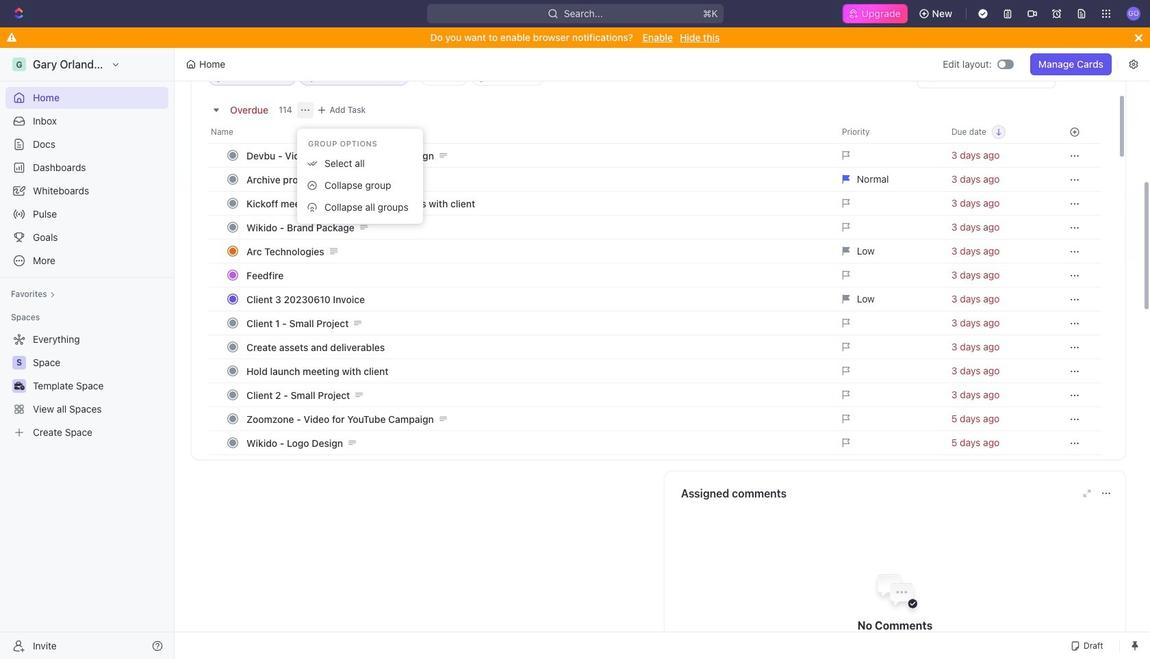 Task type: locate. For each thing, give the bounding box(es) containing it.
tree inside sidebar navigation
[[5, 329, 168, 444]]

tree
[[5, 329, 168, 444]]



Task type: describe. For each thing, give the bounding box(es) containing it.
sidebar navigation
[[0, 48, 175, 659]]



Task type: vqa. For each thing, say whether or not it's contained in the screenshot.
TREE in Sidebar navigation
yes



